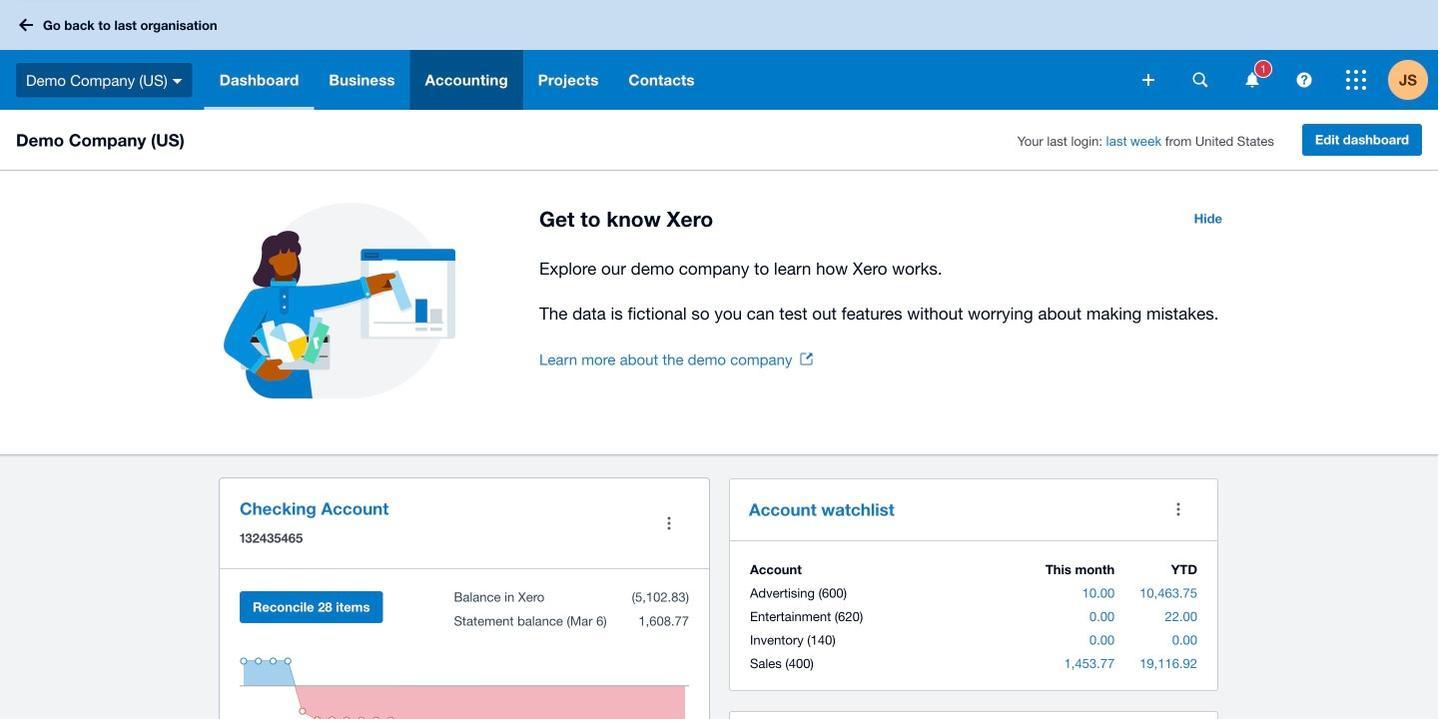 Task type: vqa. For each thing, say whether or not it's contained in the screenshot.
Bad Debt at the bottom
no



Task type: describe. For each thing, give the bounding box(es) containing it.
1 horizontal spatial svg image
[[1193, 72, 1208, 87]]

0 horizontal spatial svg image
[[1143, 74, 1155, 86]]

manage menu toggle image
[[649, 503, 689, 543]]



Task type: locate. For each thing, give the bounding box(es) containing it.
banner
[[0, 0, 1438, 110]]

svg image
[[19, 18, 33, 31], [1347, 70, 1367, 90], [1246, 72, 1259, 87], [1297, 72, 1312, 87], [173, 79, 183, 84]]

svg image
[[1193, 72, 1208, 87], [1143, 74, 1155, 86]]

intro banner body element
[[539, 255, 1235, 328]]



